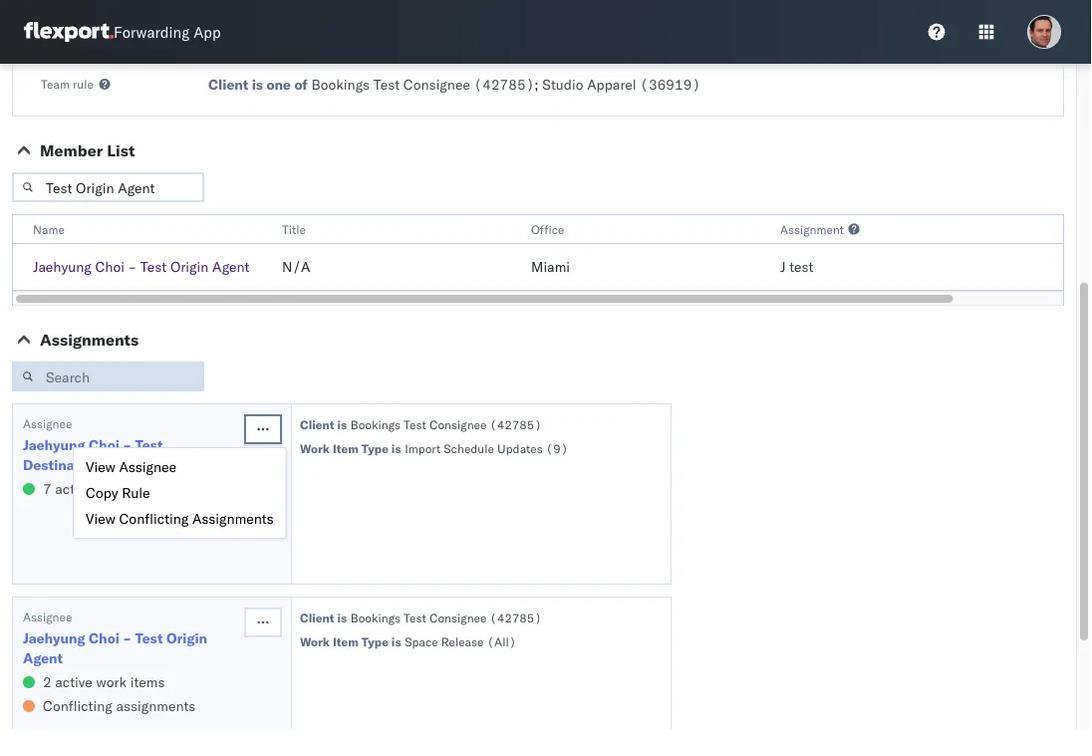 Task type: vqa. For each thing, say whether or not it's contained in the screenshot.
top 'Apple SO Storage (DO NOT USE)'
no



Task type: locate. For each thing, give the bounding box(es) containing it.
7 active work items
[[43, 480, 165, 498]]

0 vertical spatial consignee
[[403, 76, 470, 93]]

2 vertical spatial agent
[[23, 650, 63, 667]]

choi inside assignee jaehyung choi - test destination agent
[[89, 437, 119, 454]]

- inside assignee jaehyung choi - test origin agent
[[123, 630, 132, 647]]

jaehyung up 2
[[23, 630, 85, 647]]

1 vertical spatial (42785)
[[490, 417, 542, 432]]

item for jaehyung choi - test destination agent
[[333, 441, 359, 456]]

client
[[208, 76, 248, 93], [300, 417, 334, 432], [300, 610, 334, 625]]

2
[[43, 674, 52, 691]]

assignee jaehyung choi - test origin agent
[[23, 609, 207, 667]]

work item type is left import
[[300, 441, 401, 456]]

forwarding app link
[[24, 22, 221, 42]]

0 horizontal spatial conflicting
[[43, 698, 112, 715]]

(42785) up the updates
[[490, 417, 542, 432]]

active for 2
[[55, 674, 93, 691]]

j test
[[780, 258, 814, 276]]

jaehyung choi - test origin agent
[[33, 258, 250, 276]]

origin
[[170, 258, 209, 276], [166, 630, 207, 647]]

assignment
[[780, 222, 844, 237]]

- for jaehyung choi - test origin agent
[[123, 630, 132, 647]]

agent up 2
[[23, 650, 63, 667]]

type left import
[[362, 441, 389, 456]]

assignee up destination
[[23, 416, 72, 431]]

1 vertical spatial consignee
[[429, 417, 487, 432]]

1 vertical spatial item
[[333, 634, 359, 649]]

2 items from the top
[[130, 674, 165, 691]]

copy
[[86, 484, 118, 502]]

agent for jaehyung choi - test origin agent
[[23, 650, 63, 667]]

0 vertical spatial view
[[86, 458, 115, 476]]

1 vertical spatial assignee
[[119, 458, 177, 476]]

1 vertical spatial work
[[300, 634, 330, 649]]

n/a
[[282, 258, 310, 276]]

test inside assignee jaehyung choi - test origin agent
[[135, 630, 163, 647]]

bookings for jaehyung choi - test origin agent
[[351, 610, 401, 625]]

0 vertical spatial active
[[55, 480, 93, 498]]

consignee for jaehyung choi - test destination agent
[[429, 417, 487, 432]]

active right the '7'
[[55, 480, 93, 498]]

client is bookings test consignee (42785) up "space"
[[300, 610, 542, 625]]

search text field up assignee jaehyung choi - test destination agent
[[12, 362, 204, 392]]

agent left n/a
[[212, 258, 250, 276]]

1 vertical spatial assignments
[[192, 510, 274, 528]]

1 vertical spatial view
[[86, 510, 115, 528]]

active
[[55, 480, 93, 498], [55, 674, 93, 691]]

2 work item type is from the top
[[300, 634, 401, 649]]

jaehyung for jaehyung choi - test origin agent
[[23, 630, 85, 647]]

1 horizontal spatial agent
[[104, 456, 144, 474]]

work for jaehyung choi - test destination agent
[[300, 441, 330, 456]]

work
[[300, 441, 330, 456], [300, 634, 330, 649]]

conflicting assignments
[[43, 698, 196, 715]]

(9)
[[546, 441, 568, 456]]

miami
[[531, 258, 570, 276]]

2 view from the top
[[86, 510, 115, 528]]

1 horizontal spatial conflicting
[[119, 510, 189, 528]]

0 vertical spatial client is bookings test consignee (42785)
[[300, 417, 542, 432]]

1 vertical spatial jaehyung
[[23, 437, 85, 454]]

agent inside assignee jaehyung choi - test destination agent
[[104, 456, 144, 474]]

2 vertical spatial jaehyung
[[23, 630, 85, 647]]

item left "space"
[[333, 634, 359, 649]]

test inside assignee jaehyung choi - test destination agent
[[135, 437, 163, 454]]

items
[[130, 480, 165, 498], [130, 674, 165, 691]]

1 type from the top
[[362, 441, 389, 456]]

type
[[362, 441, 389, 456], [362, 634, 389, 649]]

title
[[282, 222, 306, 237]]

forwarding app
[[114, 22, 221, 41]]

0 vertical spatial origin
[[170, 258, 209, 276]]

client is bookings test consignee (42785) up import
[[300, 417, 542, 432]]

test
[[373, 76, 400, 93], [140, 258, 167, 276], [404, 417, 426, 432], [135, 437, 163, 454], [404, 610, 426, 625], [135, 630, 163, 647]]

active right 2
[[55, 674, 93, 691]]

member list
[[40, 141, 135, 160]]

item left import
[[333, 441, 359, 456]]

1 vertical spatial type
[[362, 634, 389, 649]]

choi for jaehyung choi - test destination agent
[[89, 437, 119, 454]]

1 work item type is from the top
[[300, 441, 401, 456]]

1 vertical spatial work
[[96, 674, 127, 691]]

type left "space"
[[362, 634, 389, 649]]

1 items from the top
[[130, 480, 165, 498]]

0 vertical spatial work
[[96, 480, 127, 498]]

client is bookings test consignee (42785)
[[300, 417, 542, 432], [300, 610, 542, 625]]

1 work from the top
[[96, 480, 127, 498]]

0 vertical spatial type
[[362, 441, 389, 456]]

updates
[[497, 441, 543, 456]]

search text field down the list
[[12, 172, 204, 202]]

active for 7
[[55, 480, 93, 498]]

1 vertical spatial client
[[300, 417, 334, 432]]

assignee inside assignee jaehyung choi - test origin agent
[[23, 609, 72, 624]]

0 vertical spatial search text field
[[12, 172, 204, 202]]

1 vertical spatial agent
[[104, 456, 144, 474]]

assignments inside "view assignee copy rule view conflicting assignments"
[[192, 510, 274, 528]]

(42785) for jaehyung choi - test origin agent
[[490, 610, 542, 625]]

jaehyung down name
[[33, 258, 91, 276]]

jaehyung choi - test origin agent link
[[33, 258, 250, 276], [23, 629, 242, 669]]

origin inside assignee jaehyung choi - test origin agent
[[166, 630, 207, 647]]

2 work from the top
[[96, 674, 127, 691]]

1 search text field from the top
[[12, 172, 204, 202]]

1 vertical spatial bookings
[[351, 417, 401, 432]]

items up assignments
[[130, 674, 165, 691]]

agent for jaehyung choi - test destination agent
[[104, 456, 144, 474]]

choi for jaehyung choi - test origin agent
[[89, 630, 119, 647]]

0 vertical spatial work
[[300, 441, 330, 456]]

(42785) up (all)
[[490, 610, 542, 625]]

assignee jaehyung choi - test destination agent
[[23, 416, 163, 474]]

2 type from the top
[[362, 634, 389, 649]]

1 vertical spatial items
[[130, 674, 165, 691]]

work item type is left "space"
[[300, 634, 401, 649]]

2 item from the top
[[333, 634, 359, 649]]

view up 7 active work items
[[86, 458, 115, 476]]

team rule
[[41, 76, 94, 91]]

1 work from the top
[[300, 441, 330, 456]]

2 vertical spatial -
[[123, 630, 132, 647]]

0 vertical spatial item
[[333, 441, 359, 456]]

view down 'copy' on the left bottom of page
[[86, 510, 115, 528]]

2 vertical spatial bookings
[[351, 610, 401, 625]]

conflicting down 2 active work items
[[43, 698, 112, 715]]

2 vertical spatial consignee
[[429, 610, 487, 625]]

consignee
[[403, 76, 470, 93], [429, 417, 487, 432], [429, 610, 487, 625]]

(42785) left studio
[[474, 76, 535, 93]]

assignments
[[40, 330, 139, 350], [192, 510, 274, 528]]

1 vertical spatial search text field
[[12, 362, 204, 392]]

1 vertical spatial active
[[55, 674, 93, 691]]

0 vertical spatial conflicting
[[119, 510, 189, 528]]

assignee inside assignee jaehyung choi - test destination agent
[[23, 416, 72, 431]]

1 vertical spatial work item type is
[[300, 634, 401, 649]]

client for jaehyung choi - test destination agent
[[300, 417, 334, 432]]

choi
[[95, 258, 124, 276], [89, 437, 119, 454], [89, 630, 119, 647]]

bookings
[[311, 76, 370, 93], [351, 417, 401, 432], [351, 610, 401, 625]]

items down jaehyung choi - test destination agent link
[[130, 480, 165, 498]]

work up conflicting assignments
[[96, 674, 127, 691]]

client for jaehyung choi - test origin agent
[[300, 610, 334, 625]]

jaehyung inside assignee jaehyung choi - test destination agent
[[23, 437, 85, 454]]

0 vertical spatial assignee
[[23, 416, 72, 431]]

Search text field
[[12, 172, 204, 202], [12, 362, 204, 392]]

choi inside assignee jaehyung choi - test origin agent
[[89, 630, 119, 647]]

2 vertical spatial (42785)
[[490, 610, 542, 625]]

assignee up 2
[[23, 609, 72, 624]]

1 vertical spatial conflicting
[[43, 698, 112, 715]]

bookings for jaehyung choi - test destination agent
[[351, 417, 401, 432]]

is
[[252, 76, 263, 93], [337, 417, 347, 432], [392, 441, 401, 456], [337, 610, 347, 625], [392, 634, 401, 649]]

2 client is bookings test consignee (42785) from the top
[[300, 610, 542, 625]]

0 vertical spatial jaehyung choi - test origin agent link
[[33, 258, 250, 276]]

2 search text field from the top
[[12, 362, 204, 392]]

0 vertical spatial assignments
[[40, 330, 139, 350]]

(42785)
[[474, 76, 535, 93], [490, 417, 542, 432], [490, 610, 542, 625]]

0 vertical spatial jaehyung
[[33, 258, 91, 276]]

agent inside assignee jaehyung choi - test origin agent
[[23, 650, 63, 667]]

view
[[86, 458, 115, 476], [86, 510, 115, 528]]

0 vertical spatial items
[[130, 480, 165, 498]]

1 horizontal spatial assignments
[[192, 510, 274, 528]]

2 vertical spatial choi
[[89, 630, 119, 647]]

- inside assignee jaehyung choi - test destination agent
[[123, 437, 132, 454]]

1 vertical spatial client is bookings test consignee (42785)
[[300, 610, 542, 625]]

2 work from the top
[[300, 634, 330, 649]]

work item type is
[[300, 441, 401, 456], [300, 634, 401, 649]]

2 horizontal spatial agent
[[212, 258, 250, 276]]

release
[[441, 634, 484, 649]]

rule
[[73, 76, 94, 91]]

work
[[96, 480, 127, 498], [96, 674, 127, 691]]

import
[[405, 441, 441, 456]]

0 vertical spatial work item type is
[[300, 441, 401, 456]]

assignee up rule
[[119, 458, 177, 476]]

item
[[333, 441, 359, 456], [333, 634, 359, 649]]

2 vertical spatial assignee
[[23, 609, 72, 624]]

conflicting
[[119, 510, 189, 528], [43, 698, 112, 715]]

1 vertical spatial choi
[[89, 437, 119, 454]]

1 vertical spatial origin
[[166, 630, 207, 647]]

1 active from the top
[[55, 480, 93, 498]]

jaehyung
[[33, 258, 91, 276], [23, 437, 85, 454], [23, 630, 85, 647]]

schedule
[[444, 441, 494, 456]]

2 active from the top
[[55, 674, 93, 691]]

1 vertical spatial -
[[123, 437, 132, 454]]

forwarding
[[114, 22, 190, 41]]

agent
[[212, 258, 250, 276], [104, 456, 144, 474], [23, 650, 63, 667]]

1 item from the top
[[333, 441, 359, 456]]

0 vertical spatial -
[[128, 258, 137, 276]]

agent up rule
[[104, 456, 144, 474]]

1 client is bookings test consignee (42785) from the top
[[300, 417, 542, 432]]

conflicting down rule
[[119, 510, 189, 528]]

destination
[[23, 456, 101, 474]]

0 horizontal spatial agent
[[23, 650, 63, 667]]

list
[[107, 141, 135, 160]]

jaehyung inside assignee jaehyung choi - test origin agent
[[23, 630, 85, 647]]

work down jaehyung choi - test destination agent link
[[96, 480, 127, 498]]

7
[[43, 480, 52, 498]]

office
[[531, 222, 565, 237]]

2 vertical spatial client
[[300, 610, 334, 625]]

0 vertical spatial agent
[[212, 258, 250, 276]]

assignee
[[23, 416, 72, 431], [119, 458, 177, 476], [23, 609, 72, 624]]

work for jaehyung choi - test origin agent
[[300, 634, 330, 649]]

jaehyung up destination
[[23, 437, 85, 454]]

-
[[128, 258, 137, 276], [123, 437, 132, 454], [123, 630, 132, 647]]



Task type: describe. For each thing, give the bounding box(es) containing it.
space release (all)
[[405, 634, 516, 649]]

type for jaehyung choi - test origin agent
[[362, 634, 389, 649]]

items for 7 active work items
[[130, 480, 165, 498]]

1 view from the top
[[86, 458, 115, 476]]

1 vertical spatial jaehyung choi - test origin agent link
[[23, 629, 242, 669]]

consignee for jaehyung choi - test origin agent
[[429, 610, 487, 625]]

app
[[194, 22, 221, 41]]

j
[[780, 258, 786, 276]]

assignee for destination
[[23, 416, 72, 431]]

0 horizontal spatial assignments
[[40, 330, 139, 350]]

(all)
[[487, 634, 516, 649]]

import schedule updates (9)
[[405, 441, 568, 456]]

type for jaehyung choi - test destination agent
[[362, 441, 389, 456]]

work item type is for jaehyung choi - test origin agent
[[300, 634, 401, 649]]

studio
[[543, 76, 584, 93]]

assignee for origin
[[23, 609, 72, 624]]

rule
[[122, 484, 150, 502]]

flexport. image
[[24, 22, 114, 42]]

client is bookings test consignee (42785) for jaehyung choi - test origin agent
[[300, 610, 542, 625]]

of
[[294, 76, 308, 93]]

0 vertical spatial choi
[[95, 258, 124, 276]]

(42785) for jaehyung choi - test destination agent
[[490, 417, 542, 432]]

;
[[535, 76, 539, 93]]

bookings test consignee (42785) ; studio apparel (36919)
[[311, 76, 701, 93]]

jaehyung for jaehyung choi - test destination agent
[[23, 437, 85, 454]]

client is one of
[[208, 76, 308, 93]]

assignee inside "view assignee copy rule view conflicting assignments"
[[119, 458, 177, 476]]

team
[[41, 76, 70, 91]]

one
[[267, 76, 291, 93]]

conflicting inside "view assignee copy rule view conflicting assignments"
[[119, 510, 189, 528]]

work item type is for jaehyung choi - test destination agent
[[300, 441, 401, 456]]

- for jaehyung choi - test destination agent
[[123, 437, 132, 454]]

name
[[33, 222, 65, 237]]

view assignee copy rule view conflicting assignments
[[86, 458, 274, 528]]

item for jaehyung choi - test origin agent
[[333, 634, 359, 649]]

work for destination
[[96, 480, 127, 498]]

member
[[40, 141, 103, 160]]

client is bookings test consignee (42785) for jaehyung choi - test destination agent
[[300, 417, 542, 432]]

0 vertical spatial client
[[208, 76, 248, 93]]

jaehyung choi - test destination agent link
[[23, 436, 242, 475]]

items for 2 active work items
[[130, 674, 165, 691]]

space
[[405, 634, 438, 649]]

0 vertical spatial (42785)
[[474, 76, 535, 93]]

work for origin
[[96, 674, 127, 691]]

0 vertical spatial bookings
[[311, 76, 370, 93]]

(36919)
[[640, 76, 701, 93]]

2 active work items
[[43, 674, 165, 691]]

apparel
[[587, 76, 637, 93]]

assignments
[[116, 698, 196, 715]]

test
[[789, 258, 814, 276]]



